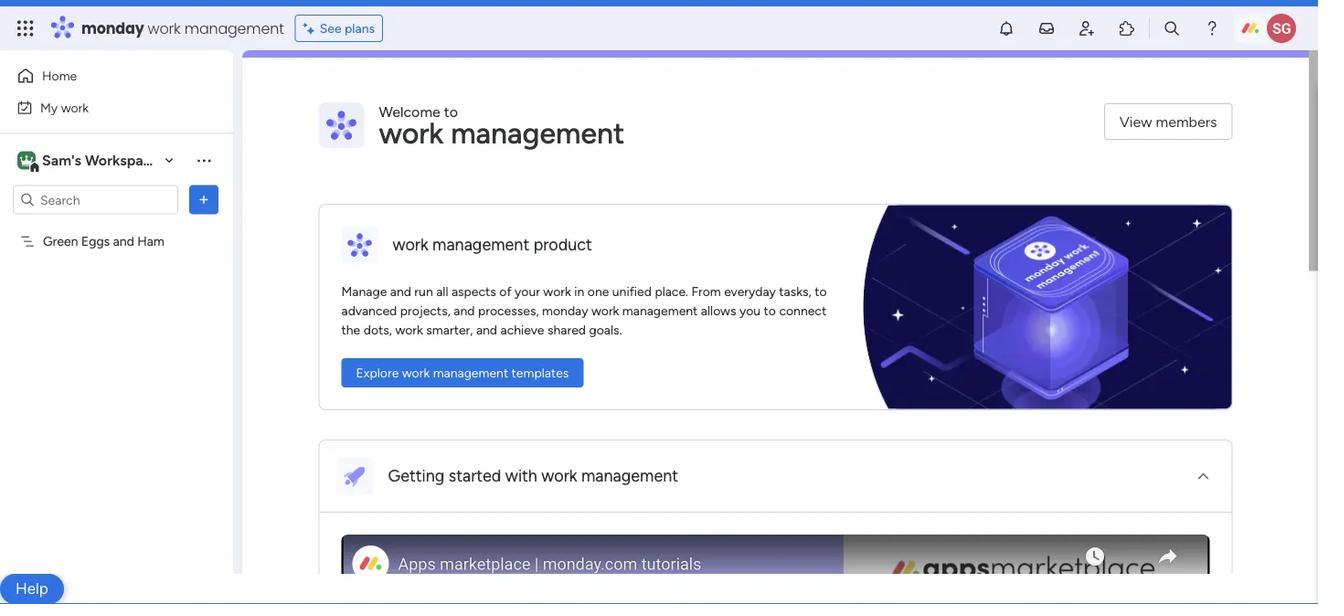 Task type: describe. For each thing, give the bounding box(es) containing it.
product
[[534, 235, 592, 255]]

in
[[574, 284, 585, 299]]

processes,
[[478, 303, 539, 319]]

work inside button
[[61, 100, 89, 115]]

my work
[[40, 100, 89, 115]]

getting
[[388, 466, 445, 486]]

workspace
[[85, 152, 159, 169]]

help
[[16, 580, 48, 598]]

help button
[[0, 574, 64, 604]]

ham
[[137, 234, 164, 249]]

workspace selection element
[[17, 149, 161, 173]]

eggs
[[81, 234, 110, 249]]

everyday
[[724, 284, 776, 299]]

monday inside 'manage and run all aspects of your work in one unified place. from everyday tasks, to advanced projects, and processes, monday work management allows you to connect the dots, work smarter, and achieve shared goals.'
[[542, 303, 588, 319]]

started
[[449, 466, 501, 486]]

your
[[515, 284, 540, 299]]

goals.
[[589, 322, 622, 338]]

2 vertical spatial to
[[764, 303, 776, 319]]

explore
[[356, 365, 399, 381]]

unified
[[612, 284, 652, 299]]

monday work management
[[81, 18, 284, 38]]

work inside welcome to work management
[[379, 116, 444, 151]]

view members
[[1120, 113, 1217, 130]]

getting started with work management button
[[320, 441, 1232, 513]]

workspace options image
[[195, 151, 213, 169]]

manage and run all aspects of your work in one unified place. from everyday tasks, to advanced projects, and processes, monday work management allows you to connect the dots, work smarter, and achieve shared goals.
[[341, 284, 827, 338]]

all
[[436, 284, 448, 299]]

workspace image
[[20, 150, 33, 171]]

explore work management templates
[[356, 365, 569, 381]]

inbox image
[[1038, 19, 1056, 37]]

sam's workspace button
[[13, 145, 182, 176]]

sam's
[[42, 152, 81, 169]]

see plans button
[[295, 15, 383, 42]]

and down the processes,
[[476, 322, 497, 338]]

dots,
[[364, 322, 392, 338]]

see plans
[[320, 21, 375, 36]]

you
[[740, 303, 761, 319]]

plans
[[345, 21, 375, 36]]

and down aspects in the left top of the page
[[454, 303, 475, 319]]

run
[[414, 284, 433, 299]]

management inside welcome to work management
[[451, 116, 625, 151]]

place.
[[655, 284, 688, 299]]

with
[[505, 466, 538, 486]]

welcome to work management
[[379, 103, 625, 151]]



Task type: locate. For each thing, give the bounding box(es) containing it.
see
[[320, 21, 342, 36]]

members
[[1156, 113, 1217, 130]]

Search in workspace field
[[38, 189, 153, 210]]

management
[[184, 18, 284, 38], [451, 116, 625, 151], [433, 235, 530, 255], [622, 303, 698, 319], [433, 365, 508, 381], [581, 466, 678, 486]]

to right welcome at the left
[[444, 103, 458, 120]]

1 vertical spatial monday
[[542, 303, 588, 319]]

workspace image
[[17, 150, 36, 171]]

work
[[148, 18, 181, 38], [61, 100, 89, 115], [379, 116, 444, 151], [393, 235, 428, 255], [543, 284, 571, 299], [591, 303, 619, 319], [395, 322, 423, 338], [402, 365, 430, 381], [542, 466, 577, 486]]

one
[[588, 284, 609, 299]]

sam's workspace
[[42, 152, 159, 169]]

management inside 'manage and run all aspects of your work in one unified place. from everyday tasks, to advanced projects, and processes, monday work management allows you to connect the dots, work smarter, and achieve shared goals.'
[[622, 303, 698, 319]]

option
[[0, 225, 233, 229]]

to inside welcome to work management
[[444, 103, 458, 120]]

allows
[[701, 303, 736, 319]]

invite members image
[[1078, 19, 1096, 37]]

to
[[444, 103, 458, 120], [815, 284, 827, 299], [764, 303, 776, 319]]

0 horizontal spatial monday
[[81, 18, 144, 38]]

and inside list box
[[113, 234, 134, 249]]

green eggs and ham list box
[[0, 222, 233, 504]]

monday
[[81, 18, 144, 38], [542, 303, 588, 319]]

connect
[[779, 303, 827, 319]]

and left run
[[390, 284, 411, 299]]

options image
[[195, 191, 213, 209]]

help image
[[1203, 19, 1221, 37]]

1 horizontal spatial to
[[764, 303, 776, 319]]

2 horizontal spatial to
[[815, 284, 827, 299]]

my
[[40, 100, 58, 115]]

0 vertical spatial monday
[[81, 18, 144, 38]]

to right tasks, at the right top of page
[[815, 284, 827, 299]]

aspects
[[452, 284, 496, 299]]

achieve
[[501, 322, 544, 338]]

search everything image
[[1163, 19, 1181, 37]]

manage
[[341, 284, 387, 299]]

management inside button
[[433, 365, 508, 381]]

notifications image
[[997, 19, 1016, 37]]

0 horizontal spatial to
[[444, 103, 458, 120]]

to right you
[[764, 303, 776, 319]]

shared
[[548, 322, 586, 338]]

apps image
[[1118, 19, 1136, 37]]

1 vertical spatial to
[[815, 284, 827, 299]]

my work button
[[11, 93, 197, 122]]

home button
[[11, 61, 197, 91]]

select product image
[[16, 19, 35, 37]]

explore work management templates button
[[341, 358, 584, 388]]

1 horizontal spatial monday
[[542, 303, 588, 319]]

of
[[499, 284, 512, 299]]

from
[[692, 284, 721, 299]]

advanced
[[341, 303, 397, 319]]

work inside button
[[402, 365, 430, 381]]

smarter,
[[426, 322, 473, 338]]

work inside dropdown button
[[542, 466, 577, 486]]

and left the ham
[[113, 234, 134, 249]]

and
[[113, 234, 134, 249], [390, 284, 411, 299], [454, 303, 475, 319], [476, 322, 497, 338]]

0 vertical spatial to
[[444, 103, 458, 120]]

work management product
[[393, 235, 592, 255]]

tasks,
[[779, 284, 812, 299]]

home
[[42, 68, 77, 84]]

green
[[43, 234, 78, 249]]

projects,
[[400, 303, 451, 319]]

view
[[1120, 113, 1153, 130]]

management inside dropdown button
[[581, 466, 678, 486]]

welcome
[[379, 103, 440, 120]]

getting started with work management
[[388, 466, 678, 486]]

monday up shared at the left of the page
[[542, 303, 588, 319]]

templates
[[512, 365, 569, 381]]

the
[[341, 322, 360, 338]]

monday up home button
[[81, 18, 144, 38]]

green eggs and ham
[[43, 234, 164, 249]]

sam green image
[[1267, 14, 1296, 43]]

view members button
[[1104, 103, 1233, 140]]



Task type: vqa. For each thing, say whether or not it's contained in the screenshot.
'one'
yes



